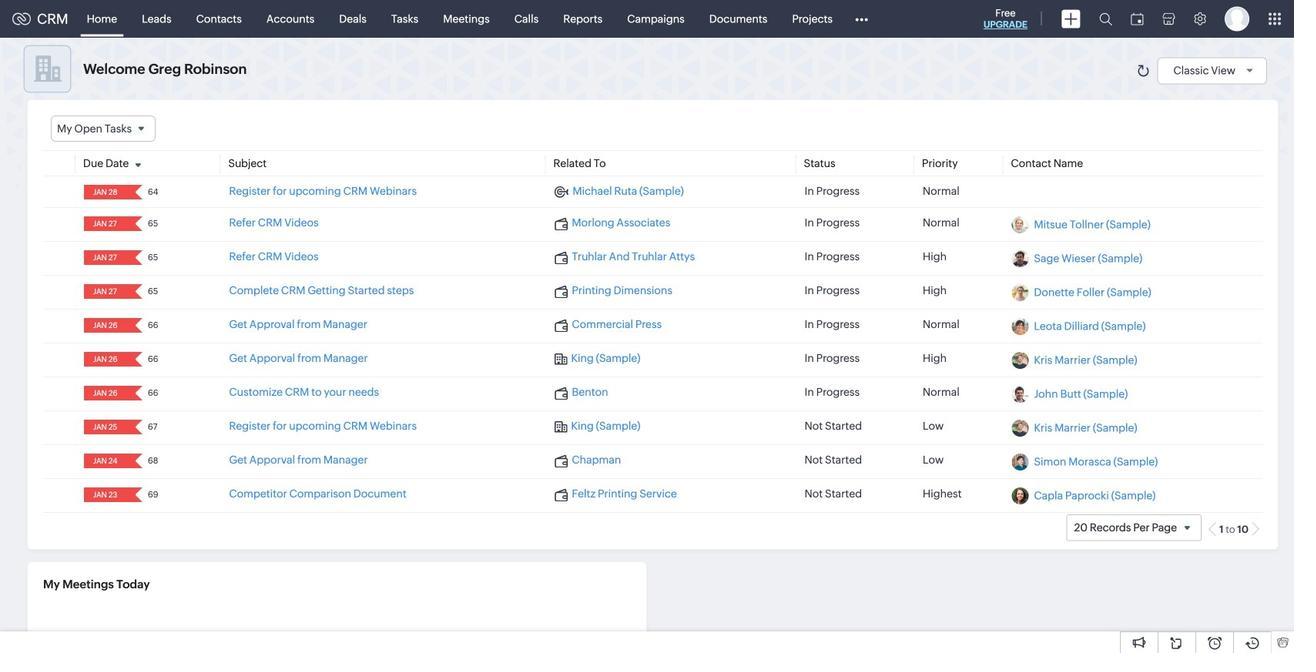 Task type: describe. For each thing, give the bounding box(es) containing it.
profile image
[[1225, 7, 1250, 31]]

search image
[[1099, 12, 1112, 25]]

calendar image
[[1131, 13, 1144, 25]]

logo image
[[12, 13, 31, 25]]

profile element
[[1216, 0, 1259, 37]]

Other Modules field
[[845, 7, 878, 31]]



Task type: locate. For each thing, give the bounding box(es) containing it.
create menu image
[[1062, 10, 1081, 28]]

None field
[[51, 116, 156, 142], [88, 185, 125, 200], [88, 217, 125, 231], [88, 251, 125, 265], [88, 284, 125, 299], [88, 318, 125, 333], [88, 352, 125, 367], [88, 386, 125, 401], [88, 420, 125, 435], [88, 454, 125, 469], [88, 488, 125, 502], [51, 116, 156, 142], [88, 185, 125, 200], [88, 217, 125, 231], [88, 251, 125, 265], [88, 284, 125, 299], [88, 318, 125, 333], [88, 352, 125, 367], [88, 386, 125, 401], [88, 420, 125, 435], [88, 454, 125, 469], [88, 488, 125, 502]]

create menu element
[[1052, 0, 1090, 37]]

search element
[[1090, 0, 1122, 38]]



